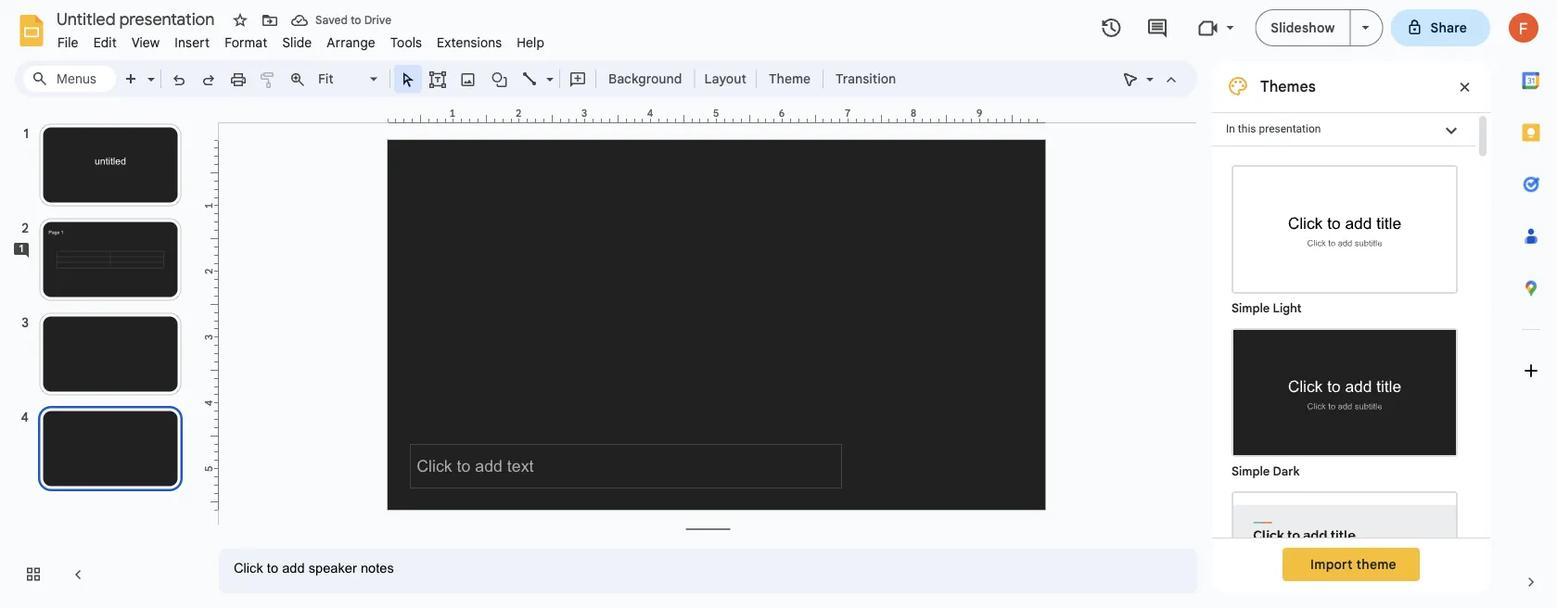 Task type: describe. For each thing, give the bounding box(es) containing it.
simple for simple light
[[1232, 301, 1270, 316]]

Star checkbox
[[227, 7, 253, 33]]

theme
[[1357, 557, 1397, 573]]

in
[[1226, 122, 1236, 135]]

slideshow
[[1271, 19, 1336, 36]]

Streamline radio
[[1223, 482, 1468, 609]]

import
[[1311, 557, 1353, 573]]

view menu item
[[124, 32, 167, 53]]

share
[[1431, 19, 1468, 36]]

extensions
[[437, 34, 502, 51]]

this
[[1238, 122, 1257, 135]]

import theme button
[[1283, 548, 1420, 582]]

insert image image
[[458, 66, 479, 92]]

in this presentation tab
[[1213, 112, 1476, 147]]

view
[[132, 34, 160, 51]]

layout
[[705, 71, 747, 87]]

theme button
[[761, 65, 819, 93]]

slide menu item
[[275, 32, 319, 53]]

tab list inside menu bar banner
[[1506, 55, 1558, 557]]

share button
[[1391, 9, 1491, 46]]

import theme
[[1311, 557, 1397, 573]]

slideshow button
[[1256, 9, 1351, 46]]

insert
[[175, 34, 210, 51]]

Menus field
[[23, 66, 116, 92]]

themes application
[[0, 0, 1558, 609]]

simple for simple dark
[[1232, 464, 1270, 479]]

streamline image
[[1234, 494, 1457, 609]]

slide
[[282, 34, 312, 51]]

help menu item
[[510, 32, 552, 53]]

transition button
[[828, 65, 905, 93]]

presentation
[[1259, 122, 1321, 135]]

presentation options image
[[1362, 26, 1370, 30]]

themes section
[[1213, 60, 1491, 609]]

saved to drive
[[315, 13, 392, 27]]

format
[[225, 34, 268, 51]]

extensions menu item
[[430, 32, 510, 53]]

insert menu item
[[167, 32, 217, 53]]

file menu item
[[50, 32, 86, 53]]

Rename text field
[[50, 7, 225, 30]]

main toolbar
[[115, 65, 906, 93]]

simple dark
[[1232, 464, 1300, 479]]

arrange menu item
[[319, 32, 383, 53]]

light
[[1273, 301, 1302, 316]]



Task type: vqa. For each thing, say whether or not it's contained in the screenshot.
first Project from the top
no



Task type: locate. For each thing, give the bounding box(es) containing it.
layout button
[[699, 65, 752, 93]]

menu bar banner
[[0, 0, 1558, 609]]

menu bar
[[50, 24, 552, 55]]

transition
[[836, 71, 896, 87]]

saved to drive button
[[287, 7, 396, 33]]

background button
[[600, 65, 691, 93]]

arrange
[[327, 34, 376, 51]]

shape image
[[489, 66, 511, 92]]

edit
[[93, 34, 117, 51]]

option group containing simple light
[[1213, 147, 1476, 609]]

in this presentation
[[1226, 122, 1321, 135]]

dark
[[1273, 464, 1300, 479]]

drive
[[364, 13, 392, 27]]

format menu item
[[217, 32, 275, 53]]

simple inside option
[[1232, 464, 1270, 479]]

navigation
[[0, 105, 204, 609]]

tab list
[[1506, 55, 1558, 557]]

Zoom text field
[[315, 66, 367, 92]]

tools
[[390, 34, 422, 51]]

2 simple from the top
[[1232, 464, 1270, 479]]

simple light
[[1232, 301, 1302, 316]]

background
[[609, 71, 682, 87]]

simple left dark
[[1232, 464, 1270, 479]]

navigation inside themes application
[[0, 105, 204, 609]]

0 vertical spatial simple
[[1232, 301, 1270, 316]]

file
[[58, 34, 79, 51]]

option group
[[1213, 147, 1476, 609]]

saved
[[315, 13, 348, 27]]

Simple Light radio
[[1223, 156, 1468, 609]]

theme
[[769, 71, 811, 87]]

1 vertical spatial simple
[[1232, 464, 1270, 479]]

menu bar inside menu bar banner
[[50, 24, 552, 55]]

1 simple from the top
[[1232, 301, 1270, 316]]

menu bar containing file
[[50, 24, 552, 55]]

Zoom field
[[313, 66, 386, 93]]

simple
[[1232, 301, 1270, 316], [1232, 464, 1270, 479]]

simple inside 'radio'
[[1232, 301, 1270, 316]]

option group inside "themes" section
[[1213, 147, 1476, 609]]

new slide with layout image
[[143, 67, 155, 73]]

edit menu item
[[86, 32, 124, 53]]

to
[[351, 13, 361, 27]]

themes
[[1261, 77, 1316, 96]]

tools menu item
[[383, 32, 430, 53]]

help
[[517, 34, 545, 51]]

simple left the "light"
[[1232, 301, 1270, 316]]

mode and view toolbar
[[1116, 60, 1187, 97]]

Simple Dark radio
[[1223, 319, 1468, 482]]



